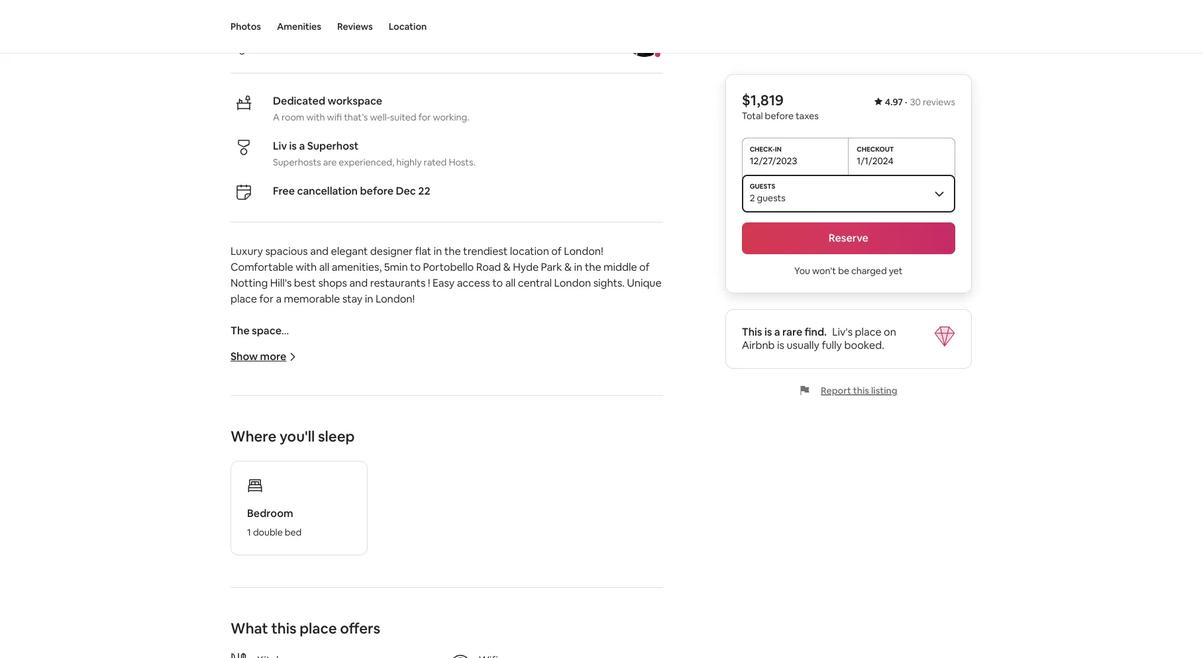Task type: vqa. For each thing, say whether or not it's contained in the screenshot.
Support,
no



Task type: describe. For each thing, give the bounding box(es) containing it.
5min
[[384, 261, 408, 275]]

total
[[742, 110, 763, 122]]

double
[[253, 527, 283, 539]]

guests
[[231, 420, 265, 434]]

the left entire
[[341, 420, 358, 434]]

fully
[[822, 339, 842, 353]]

by liv
[[398, 19, 438, 38]]

1 horizontal spatial large
[[464, 372, 488, 386]]

show
[[231, 350, 258, 364]]

modern
[[384, 340, 422, 354]]

designer
[[370, 245, 413, 259]]

overlooking
[[314, 356, 372, 370]]

shops
[[318, 277, 347, 291]]

park
[[541, 261, 562, 275]]

property inside the apartment includes a large modern open plan living room and kitchen with a beautiful terrace overlooking a quiet garden. the bedroom is located at the back of the property so very quite. spacious bathroom with large walk in shower and beautiful bath
[[231, 372, 274, 386]]

this for report
[[854, 385, 870, 397]]

for inside "luxury spacious and elegant designer flat in the trendiest location of london! comfortable with all amenities, 5min to portobello road & hyde park & in the middle of notting hill's best shops and restaurants ! easy access to all central london sights. unique place for a memorable stay in london!"
[[259, 293, 274, 306]]

before for free
[[360, 185, 394, 198]]

a up overlooking
[[349, 340, 355, 354]]

living
[[475, 340, 500, 354]]

offers
[[340, 620, 381, 639]]

listing
[[872, 385, 898, 397]]

in up london
[[574, 261, 583, 275]]

bedroom inside entire rental unit hosted by liv 2 guests · 1 bedroom · 1 bed · 1 bath
[[286, 42, 331, 56]]

entire
[[360, 420, 389, 434]]

1 horizontal spatial beautiful
[[584, 372, 628, 386]]

road
[[476, 261, 501, 275]]

of for london!
[[640, 261, 650, 275]]

reserve
[[829, 231, 869, 245]]

have
[[267, 420, 291, 434]]

photos
[[231, 21, 261, 32]]

taxes
[[796, 110, 819, 122]]

won't
[[813, 265, 837, 277]]

this for what
[[271, 620, 297, 639]]

unit
[[317, 19, 344, 38]]

a
[[273, 112, 280, 124]]

0 horizontal spatial to
[[328, 420, 339, 434]]

bedroom 1 double bed
[[247, 507, 302, 539]]

spacious
[[265, 245, 308, 259]]

2 inside entire rental unit hosted by liv 2 guests · 1 bedroom · 1 bed · 1 bath
[[231, 42, 237, 56]]

experienced,
[[339, 157, 395, 169]]

1 inside bedroom 1 double bed
[[247, 527, 251, 539]]

walk
[[491, 372, 513, 386]]

place inside liv's place on airbnb is usually fully booked.
[[855, 325, 882, 339]]

2 horizontal spatial to
[[493, 277, 503, 291]]

guests have access to the entire property
[[231, 420, 434, 434]]

the up the sights.
[[585, 261, 602, 275]]

show more button
[[231, 350, 297, 364]]

luxury spacious and elegant designer flat in the trendiest location of london! comfortable with all amenities, 5min to portobello road & hyde park & in the middle of notting hill's best shops and restaurants ! easy access to all central london sights. unique place for a memorable stay in london!
[[231, 245, 664, 306]]

report this listing
[[821, 385, 898, 397]]

well-
[[370, 112, 390, 124]]

sights.
[[594, 277, 625, 291]]

location
[[389, 21, 427, 32]]

entire
[[231, 19, 271, 38]]

shower
[[526, 372, 561, 386]]

is inside liv is a superhost superhosts are experienced, highly rated hosts.
[[289, 139, 297, 153]]

amenities,
[[332, 261, 382, 275]]

bed inside entire rental unit hosted by liv 2 guests · 1 bedroom · 1 bed · 1 bath
[[345, 42, 364, 56]]

usually
[[787, 339, 820, 353]]

cancellation
[[297, 185, 358, 198]]

show more
[[231, 350, 287, 364]]

kitchen
[[552, 340, 588, 354]]

you
[[795, 265, 811, 277]]

airbnb
[[742, 339, 775, 353]]

the up the portobello
[[445, 245, 461, 259]]

1 & from the left
[[504, 261, 511, 275]]

quiet
[[382, 356, 407, 370]]

central
[[518, 277, 552, 291]]

charged
[[852, 265, 887, 277]]

superhosts
[[273, 157, 321, 169]]

the right back
[[637, 356, 653, 370]]

the space
[[231, 324, 282, 338]]

liv's
[[833, 325, 853, 339]]

1 down unit
[[338, 42, 343, 56]]

!
[[428, 277, 431, 291]]

1 down rental
[[279, 42, 283, 56]]

in inside the apartment includes a large modern open plan living room and kitchen with a beautiful terrace overlooking a quiet garden. the bedroom is located at the back of the property so very quite. spacious bathroom with large walk in shower and beautiful bath
[[515, 372, 523, 386]]

for inside dedicated workspace a room with wifi that's well-suited for working.
[[419, 112, 431, 124]]

the right at
[[579, 356, 596, 370]]

0 vertical spatial to
[[410, 261, 421, 275]]

with up back
[[590, 340, 612, 354]]

includes
[[306, 340, 347, 354]]

booked.
[[845, 339, 885, 353]]

4.97
[[885, 96, 904, 108]]

bed inside bedroom 1 double bed
[[285, 527, 302, 539]]

location
[[510, 245, 549, 259]]

free cancellation before dec 22
[[273, 185, 430, 198]]

elegant
[[331, 245, 368, 259]]

before for $1,819
[[765, 110, 794, 122]]

the for the apartment includes a large modern open plan living room and kitchen with a beautiful terrace overlooking a quiet garden. the bedroom is located at the back of the property so very quite. spacious bathroom with large walk in shower and beautiful bath
[[231, 340, 249, 354]]

on
[[884, 325, 897, 339]]

1 vertical spatial london!
[[376, 293, 415, 306]]

more
[[260, 350, 287, 364]]

middle
[[604, 261, 637, 275]]

0 vertical spatial beautiful
[[231, 356, 274, 370]]

0 vertical spatial of
[[552, 245, 562, 259]]

hosts.
[[449, 157, 476, 169]]

entire rental unit hosted by liv 2 guests · 1 bedroom · 1 bed · 1 bath
[[231, 19, 438, 56]]

trendiest
[[463, 245, 508, 259]]

and down "amenities,"
[[350, 277, 368, 291]]

quite.
[[314, 372, 341, 386]]

this
[[742, 325, 763, 339]]

are
[[323, 157, 337, 169]]

is right this
[[765, 325, 772, 339]]

0 vertical spatial london!
[[564, 245, 604, 259]]



Task type: locate. For each thing, give the bounding box(es) containing it.
& right park
[[565, 261, 572, 275]]

for right the 'suited'
[[419, 112, 431, 124]]

1 vertical spatial of
[[640, 261, 650, 275]]

0 horizontal spatial this
[[271, 620, 297, 639]]

is inside the apartment includes a large modern open plan living room and kitchen with a beautiful terrace overlooking a quiet garden. the bedroom is located at the back of the property so very quite. spacious bathroom with large walk in shower and beautiful bath
[[518, 356, 525, 370]]

2 vertical spatial to
[[328, 420, 339, 434]]

0 horizontal spatial of
[[552, 245, 562, 259]]

guests
[[239, 42, 272, 56], [757, 192, 786, 204]]

room right a
[[282, 112, 305, 124]]

in
[[434, 245, 442, 259], [574, 261, 583, 275], [365, 293, 373, 306], [515, 372, 523, 386]]

dec
[[396, 185, 416, 198]]

0 vertical spatial bedroom
[[286, 42, 331, 56]]

amenities button
[[277, 0, 321, 53]]

guests inside entire rental unit hosted by liv 2 guests · 1 bedroom · 1 bed · 1 bath
[[239, 42, 272, 56]]

1 vertical spatial the
[[231, 340, 249, 354]]

12/27/2023
[[750, 155, 798, 167]]

flat
[[415, 245, 432, 259]]

a up back
[[614, 340, 620, 354]]

the down plan
[[449, 356, 468, 370]]

unique
[[627, 277, 662, 291]]

before down $1,819
[[765, 110, 794, 122]]

in right stay
[[365, 293, 373, 306]]

with inside "luxury spacious and elegant designer flat in the trendiest location of london! comfortable with all amenities, 5min to portobello road & hyde park & in the middle of notting hill's best shops and restaurants ! easy access to all central london sights. unique place for a memorable stay in london!"
[[296, 261, 317, 275]]

1 vertical spatial large
[[464, 372, 488, 386]]

this is a rare find.
[[742, 325, 827, 339]]

comfortable
[[231, 261, 293, 275]]

$1,819
[[742, 91, 784, 109]]

apartment
[[252, 340, 304, 354]]

access right "have"
[[293, 420, 326, 434]]

1 vertical spatial guests
[[757, 192, 786, 204]]

room inside the apartment includes a large modern open plan living room and kitchen with a beautiful terrace overlooking a quiet garden. the bedroom is located at the back of the property so very quite. spacious bathroom with large walk in shower and beautiful bath
[[503, 340, 529, 354]]

1 horizontal spatial all
[[506, 277, 516, 291]]

and left the elegant
[[310, 245, 329, 259]]

· left 30 at the top of page
[[905, 96, 908, 108]]

1 horizontal spatial 2
[[750, 192, 755, 204]]

place down notting at the left of page
[[231, 293, 257, 306]]

spacious
[[344, 372, 387, 386]]

0 vertical spatial bed
[[345, 42, 364, 56]]

bed right double
[[285, 527, 302, 539]]

0 horizontal spatial all
[[319, 261, 330, 275]]

1 vertical spatial bed
[[285, 527, 302, 539]]

london
[[555, 277, 591, 291]]

guests inside popup button
[[757, 192, 786, 204]]

access down road
[[457, 277, 490, 291]]

1 horizontal spatial to
[[410, 261, 421, 275]]

1 vertical spatial room
[[503, 340, 529, 354]]

a inside "luxury spacious and elegant designer flat in the trendiest location of london! comfortable with all amenities, 5min to portobello road & hyde park & in the middle of notting hill's best shops and restaurants ! easy access to all central london sights. unique place for a memorable stay in london!"
[[276, 293, 282, 306]]

0 horizontal spatial beautiful
[[231, 356, 274, 370]]

and up located
[[531, 340, 550, 354]]

hosted
[[347, 19, 395, 38]]

to right you'll
[[328, 420, 339, 434]]

$1,819 total before taxes
[[742, 91, 819, 122]]

1 vertical spatial access
[[293, 420, 326, 434]]

of up unique
[[640, 261, 650, 275]]

access
[[457, 277, 490, 291], [293, 420, 326, 434]]

0 horizontal spatial access
[[293, 420, 326, 434]]

0 vertical spatial this
[[854, 385, 870, 397]]

the up show
[[231, 324, 250, 338]]

2 down photos
[[231, 42, 237, 56]]

2 guests
[[750, 192, 786, 204]]

1 horizontal spatial bed
[[345, 42, 364, 56]]

large up overlooking
[[357, 340, 381, 354]]

all down hyde on the top of the page
[[506, 277, 516, 291]]

dedicated
[[273, 94, 325, 108]]

this right what
[[271, 620, 297, 639]]

a left rare
[[775, 325, 781, 339]]

liv's place on airbnb is usually fully booked.
[[742, 325, 897, 353]]

·
[[274, 42, 276, 56], [333, 42, 336, 56], [367, 42, 369, 56], [905, 96, 908, 108]]

liv is a superhost superhosts are experienced, highly rated hosts.
[[273, 139, 476, 169]]

0 vertical spatial all
[[319, 261, 330, 275]]

2
[[231, 42, 237, 56], [750, 192, 755, 204]]

bedroom down the amenities
[[286, 42, 331, 56]]

0 vertical spatial before
[[765, 110, 794, 122]]

the
[[445, 245, 461, 259], [585, 261, 602, 275], [579, 356, 596, 370], [637, 356, 653, 370], [341, 420, 358, 434]]

1 horizontal spatial access
[[457, 277, 490, 291]]

1 vertical spatial bedroom
[[470, 356, 516, 370]]

beautiful down back
[[584, 372, 628, 386]]

0 horizontal spatial bedroom
[[286, 42, 331, 56]]

0 horizontal spatial 2
[[231, 42, 237, 56]]

this
[[854, 385, 870, 397], [271, 620, 297, 639]]

place
[[231, 293, 257, 306], [855, 325, 882, 339], [300, 620, 337, 639]]

2 vertical spatial place
[[300, 620, 337, 639]]

room right living
[[503, 340, 529, 354]]

the for the space
[[231, 324, 250, 338]]

1 vertical spatial for
[[259, 293, 274, 306]]

1 vertical spatial to
[[493, 277, 503, 291]]

1 horizontal spatial place
[[300, 620, 337, 639]]

this left listing
[[854, 385, 870, 397]]

0 horizontal spatial property
[[231, 372, 274, 386]]

1 vertical spatial before
[[360, 185, 394, 198]]

0 vertical spatial room
[[282, 112, 305, 124]]

notting
[[231, 277, 268, 291]]

1 vertical spatial this
[[271, 620, 297, 639]]

0 horizontal spatial bath
[[378, 42, 401, 56]]

where you'll sleep
[[231, 428, 355, 446]]

0 horizontal spatial &
[[504, 261, 511, 275]]

2 down 12/27/2023
[[750, 192, 755, 204]]

guests down 12/27/2023
[[757, 192, 786, 204]]

liv is a superhost. learn more about liv. image
[[627, 20, 664, 57], [627, 20, 664, 57]]

of up park
[[552, 245, 562, 259]]

rare
[[783, 325, 803, 339]]

2 guests button
[[742, 175, 956, 212]]

2 vertical spatial the
[[449, 356, 468, 370]]

all up shops
[[319, 261, 330, 275]]

property
[[231, 372, 274, 386], [391, 420, 434, 434]]

1 horizontal spatial of
[[624, 356, 634, 370]]

what
[[231, 620, 268, 639]]

0 horizontal spatial for
[[259, 293, 274, 306]]

with inside dedicated workspace a room with wifi that's well-suited for working.
[[307, 112, 325, 124]]

liv
[[273, 139, 287, 153]]

1 vertical spatial place
[[855, 325, 882, 339]]

a down "hill's"
[[276, 293, 282, 306]]

workspace
[[328, 94, 383, 108]]

· down rental
[[274, 42, 276, 56]]

with left wifi
[[307, 112, 325, 124]]

access inside "luxury spacious and elegant designer flat in the trendiest location of london! comfortable with all amenities, 5min to portobello road & hyde park & in the middle of notting hill's best shops and restaurants ! easy access to all central london sights. unique place for a memorable stay in london!"
[[457, 277, 490, 291]]

a up superhosts
[[299, 139, 305, 153]]

a
[[299, 139, 305, 153], [276, 293, 282, 306], [775, 325, 781, 339], [349, 340, 355, 354], [614, 340, 620, 354], [374, 356, 380, 370]]

stay
[[342, 293, 363, 306]]

and
[[310, 245, 329, 259], [350, 277, 368, 291], [531, 340, 550, 354], [564, 372, 582, 386]]

bed down reviews
[[345, 42, 364, 56]]

1 down hosted
[[371, 42, 376, 56]]

bath inside entire rental unit hosted by liv 2 guests · 1 bedroom · 1 bed · 1 bath
[[378, 42, 401, 56]]

30
[[911, 96, 921, 108]]

bedroom
[[247, 507, 293, 521]]

1 horizontal spatial london!
[[564, 245, 604, 259]]

2 vertical spatial of
[[624, 356, 634, 370]]

in right walk on the left bottom
[[515, 372, 523, 386]]

0 vertical spatial bath
[[378, 42, 401, 56]]

0 vertical spatial place
[[231, 293, 257, 306]]

· down unit
[[333, 42, 336, 56]]

22
[[418, 185, 430, 198]]

0 horizontal spatial room
[[282, 112, 305, 124]]

1 vertical spatial bath
[[630, 372, 653, 386]]

highly
[[397, 157, 422, 169]]

reserve button
[[742, 223, 956, 255]]

reviews
[[337, 21, 373, 32]]

· down hosted
[[367, 42, 369, 56]]

you won't be charged yet
[[795, 265, 903, 277]]

0 horizontal spatial london!
[[376, 293, 415, 306]]

reviews
[[923, 96, 956, 108]]

guests down "entire"
[[239, 42, 272, 56]]

with down garden.
[[440, 372, 462, 386]]

bedroom inside the apartment includes a large modern open plan living room and kitchen with a beautiful terrace overlooking a quiet garden. the bedroom is located at the back of the property so very quite. spacious bathroom with large walk in shower and beautiful bath
[[470, 356, 516, 370]]

bathroom
[[389, 372, 438, 386]]

be
[[839, 265, 850, 277]]

london! up london
[[564, 245, 604, 259]]

0 horizontal spatial guests
[[239, 42, 272, 56]]

room inside dedicated workspace a room with wifi that's well-suited for working.
[[282, 112, 305, 124]]

1 vertical spatial property
[[391, 420, 434, 434]]

0 vertical spatial 2
[[231, 42, 237, 56]]

at
[[567, 356, 577, 370]]

london! down the restaurants
[[376, 293, 415, 306]]

and down at
[[564, 372, 582, 386]]

1 vertical spatial all
[[506, 277, 516, 291]]

working.
[[433, 112, 470, 124]]

before left dec
[[360, 185, 394, 198]]

is inside liv's place on airbnb is usually fully booked.
[[778, 339, 785, 353]]

a inside liv is a superhost superhosts are experienced, highly rated hosts.
[[299, 139, 305, 153]]

1 vertical spatial 2
[[750, 192, 755, 204]]

of
[[552, 245, 562, 259], [640, 261, 650, 275], [624, 356, 634, 370]]

0 vertical spatial property
[[231, 372, 274, 386]]

of right back
[[624, 356, 634, 370]]

2 horizontal spatial of
[[640, 261, 650, 275]]

a left quiet
[[374, 356, 380, 370]]

wifi
[[327, 112, 342, 124]]

the down the space
[[231, 340, 249, 354]]

1 horizontal spatial before
[[765, 110, 794, 122]]

easy
[[433, 277, 455, 291]]

1/1/2024
[[857, 155, 894, 167]]

hyde
[[513, 261, 539, 275]]

0 horizontal spatial place
[[231, 293, 257, 306]]

1 left double
[[247, 527, 251, 539]]

report
[[821, 385, 852, 397]]

0 vertical spatial guests
[[239, 42, 272, 56]]

rental
[[274, 19, 314, 38]]

1 horizontal spatial property
[[391, 420, 434, 434]]

in right flat
[[434, 245, 442, 259]]

1 horizontal spatial for
[[419, 112, 431, 124]]

2 horizontal spatial place
[[855, 325, 882, 339]]

so
[[276, 372, 288, 386]]

0 horizontal spatial bed
[[285, 527, 302, 539]]

beautiful down 'apartment'
[[231, 356, 274, 370]]

the apartment includes a large modern open plan living room and kitchen with a beautiful terrace overlooking a quiet garden. the bedroom is located at the back of the property so very quite. spacious bathroom with large walk in shower and beautiful bath
[[231, 340, 655, 386]]

photos button
[[231, 0, 261, 53]]

located
[[528, 356, 565, 370]]

1 vertical spatial beautiful
[[584, 372, 628, 386]]

for down "hill's"
[[259, 293, 274, 306]]

is right liv
[[289, 139, 297, 153]]

location button
[[389, 0, 427, 53]]

yet
[[889, 265, 903, 277]]

& right road
[[504, 261, 511, 275]]

to down road
[[493, 277, 503, 291]]

0 vertical spatial for
[[419, 112, 431, 124]]

place left offers
[[300, 620, 337, 639]]

0 vertical spatial access
[[457, 277, 490, 291]]

0 horizontal spatial before
[[360, 185, 394, 198]]

before
[[765, 110, 794, 122], [360, 185, 394, 198]]

luxury
[[231, 245, 263, 259]]

1 horizontal spatial this
[[854, 385, 870, 397]]

is
[[289, 139, 297, 153], [765, 325, 772, 339], [778, 339, 785, 353], [518, 356, 525, 370]]

1 horizontal spatial bath
[[630, 372, 653, 386]]

free
[[273, 185, 295, 198]]

bath inside the apartment includes a large modern open plan living room and kitchen with a beautiful terrace overlooking a quiet garden. the bedroom is located at the back of the property so very quite. spacious bathroom with large walk in shower and beautiful bath
[[630, 372, 653, 386]]

1 horizontal spatial room
[[503, 340, 529, 354]]

property right entire
[[391, 420, 434, 434]]

to
[[410, 261, 421, 275], [493, 277, 503, 291], [328, 420, 339, 434]]

is left located
[[518, 356, 525, 370]]

0 vertical spatial large
[[357, 340, 381, 354]]

of inside the apartment includes a large modern open plan living room and kitchen with a beautiful terrace overlooking a quiet garden. the bedroom is located at the back of the property so very quite. spacious bathroom with large walk in shower and beautiful bath
[[624, 356, 634, 370]]

find.
[[805, 325, 827, 339]]

for
[[419, 112, 431, 124], [259, 293, 274, 306]]

property down show more
[[231, 372, 274, 386]]

sleep
[[318, 428, 355, 446]]

hill's
[[270, 277, 292, 291]]

4.97 · 30 reviews
[[885, 96, 956, 108]]

to down flat
[[410, 261, 421, 275]]

of for kitchen
[[624, 356, 634, 370]]

with up best
[[296, 261, 317, 275]]

1 horizontal spatial guests
[[757, 192, 786, 204]]

place left on
[[855, 325, 882, 339]]

large left walk on the left bottom
[[464, 372, 488, 386]]

bedroom down living
[[470, 356, 516, 370]]

0 horizontal spatial large
[[357, 340, 381, 354]]

1 horizontal spatial bedroom
[[470, 356, 516, 370]]

before inside $1,819 total before taxes
[[765, 110, 794, 122]]

1 horizontal spatial &
[[565, 261, 572, 275]]

place inside "luxury spacious and elegant designer flat in the trendiest location of london! comfortable with all amenities, 5min to portobello road & hyde park & in the middle of notting hill's best shops and restaurants ! easy access to all central london sights. unique place for a memorable stay in london!"
[[231, 293, 257, 306]]

0 vertical spatial the
[[231, 324, 250, 338]]

room
[[282, 112, 305, 124], [503, 340, 529, 354]]

back
[[598, 356, 622, 370]]

is left usually
[[778, 339, 785, 353]]

memorable
[[284, 293, 340, 306]]

terrace
[[276, 356, 312, 370]]

2 & from the left
[[565, 261, 572, 275]]

suited
[[390, 112, 417, 124]]

2 inside popup button
[[750, 192, 755, 204]]

superhost
[[307, 139, 359, 153]]

reviews button
[[337, 0, 373, 53]]



